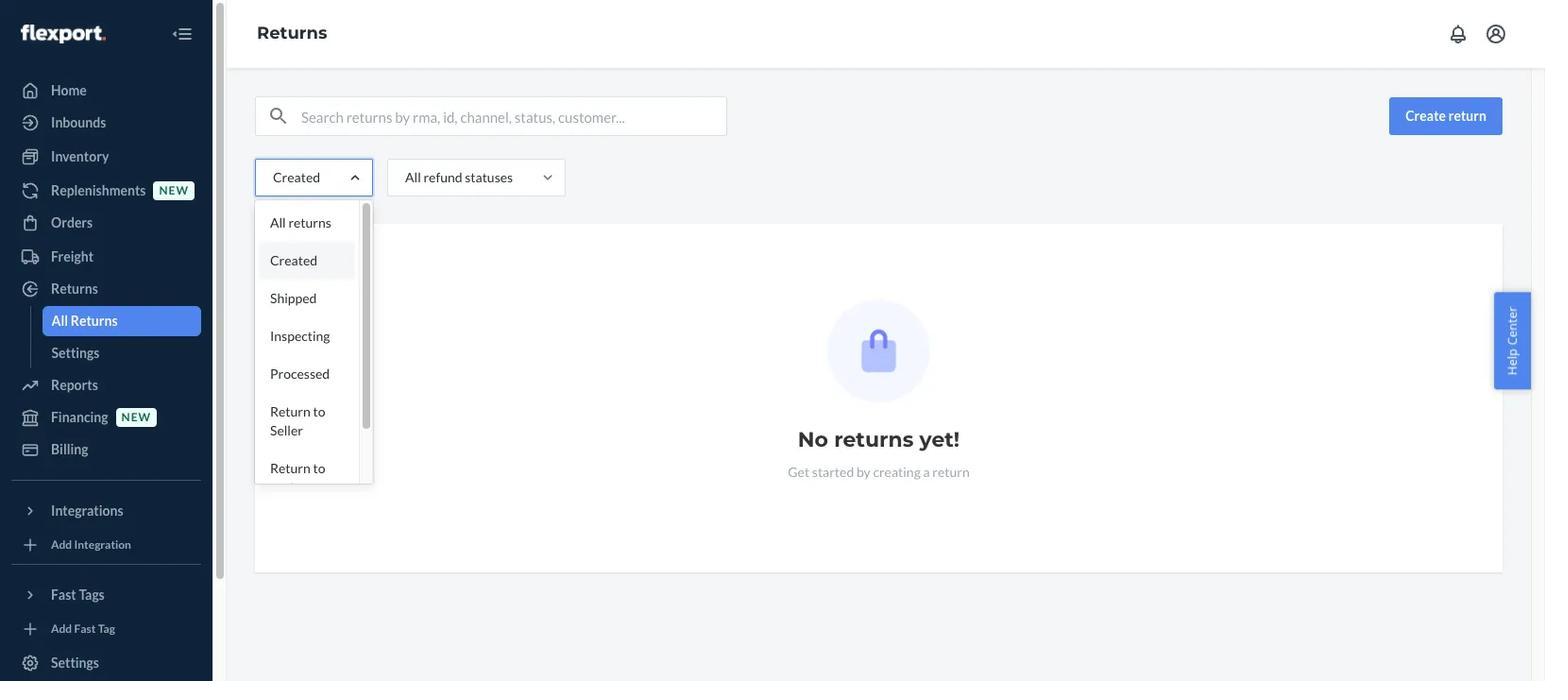 Task type: locate. For each thing, give the bounding box(es) containing it.
reports
[[51, 377, 98, 393]]

orders link
[[11, 208, 201, 238]]

empty list image
[[828, 299, 930, 402]]

return inside return to customer
[[270, 460, 311, 476]]

1 horizontal spatial new
[[159, 184, 189, 198]]

all up shipped
[[270, 214, 286, 230]]

integrations button
[[11, 496, 201, 526]]

1 horizontal spatial returns link
[[257, 23, 327, 44]]

no
[[798, 427, 828, 452]]

new down reports link
[[121, 410, 151, 425]]

0 vertical spatial return
[[1449, 108, 1487, 124]]

1 vertical spatial to
[[313, 460, 325, 476]]

1 vertical spatial new
[[121, 410, 151, 425]]

0 vertical spatial all
[[405, 169, 421, 185]]

1 vertical spatial return
[[270, 460, 311, 476]]

fast tags
[[51, 587, 105, 603]]

2 vertical spatial returns
[[71, 313, 118, 329]]

returns for all
[[288, 214, 331, 230]]

fast tags button
[[11, 580, 201, 610]]

0 vertical spatial returns
[[288, 214, 331, 230]]

1 vertical spatial fast
[[74, 622, 96, 636]]

return inside return to seller
[[270, 403, 311, 419]]

0 vertical spatial to
[[313, 403, 325, 419]]

return right a
[[933, 464, 970, 480]]

to
[[313, 403, 325, 419], [313, 460, 325, 476]]

1 horizontal spatial returns
[[834, 427, 914, 452]]

seller
[[270, 422, 303, 438]]

refund
[[424, 169, 462, 185]]

0 horizontal spatial returns link
[[11, 274, 201, 304]]

billing link
[[11, 435, 201, 465]]

all returns
[[270, 214, 331, 230]]

return to customer
[[270, 460, 325, 495]]

1 vertical spatial return
[[933, 464, 970, 480]]

fast left 'tags'
[[51, 587, 76, 603]]

add for add integration
[[51, 538, 72, 552]]

open account menu image
[[1485, 23, 1508, 45]]

2 add from the top
[[51, 622, 72, 636]]

1 add from the top
[[51, 538, 72, 552]]

return up customer
[[270, 460, 311, 476]]

returns
[[257, 23, 327, 44], [51, 281, 98, 297], [71, 313, 118, 329]]

1 horizontal spatial all
[[270, 214, 286, 230]]

settings down add fast tag
[[51, 655, 99, 671]]

return for seller
[[270, 403, 311, 419]]

2 to from the top
[[313, 460, 325, 476]]

processed
[[270, 366, 330, 382]]

2 vertical spatial all
[[51, 313, 68, 329]]

tag
[[98, 622, 115, 636]]

fast inside fast tags dropdown button
[[51, 587, 76, 603]]

new
[[159, 184, 189, 198], [121, 410, 151, 425]]

return inside "button"
[[1449, 108, 1487, 124]]

all left refund
[[405, 169, 421, 185]]

a
[[923, 464, 930, 480]]

1 vertical spatial settings link
[[11, 648, 201, 678]]

settings up reports
[[51, 345, 100, 361]]

to inside return to customer
[[313, 460, 325, 476]]

add
[[51, 538, 72, 552], [51, 622, 72, 636]]

0 vertical spatial settings link
[[42, 338, 201, 368]]

1 vertical spatial add
[[51, 622, 72, 636]]

created up shipped
[[270, 252, 317, 268]]

1 return from the top
[[270, 403, 311, 419]]

0 horizontal spatial all
[[51, 313, 68, 329]]

created
[[273, 169, 320, 185], [270, 252, 317, 268]]

return right create
[[1449, 108, 1487, 124]]

home
[[51, 82, 87, 98]]

settings
[[51, 345, 100, 361], [51, 655, 99, 671]]

return
[[1449, 108, 1487, 124], [933, 464, 970, 480]]

to inside return to seller
[[313, 403, 325, 419]]

to down the processed
[[313, 403, 325, 419]]

add down "fast tags"
[[51, 622, 72, 636]]

create return
[[1406, 108, 1487, 124]]

all down freight
[[51, 313, 68, 329]]

return
[[270, 403, 311, 419], [270, 460, 311, 476]]

all
[[405, 169, 421, 185], [270, 214, 286, 230], [51, 313, 68, 329]]

1 vertical spatial all
[[270, 214, 286, 230]]

fast
[[51, 587, 76, 603], [74, 622, 96, 636]]

fast inside the add fast tag link
[[74, 622, 96, 636]]

integration
[[74, 538, 131, 552]]

2 horizontal spatial all
[[405, 169, 421, 185]]

1 vertical spatial settings
[[51, 655, 99, 671]]

returns link
[[257, 23, 327, 44], [11, 274, 201, 304]]

returns
[[288, 214, 331, 230], [834, 427, 914, 452]]

1 vertical spatial returns
[[51, 281, 98, 297]]

settings link down the add fast tag link
[[11, 648, 201, 678]]

0 vertical spatial return
[[270, 403, 311, 419]]

returns up shipped
[[288, 214, 331, 230]]

returns up get started by creating a return
[[834, 427, 914, 452]]

1 vertical spatial returns link
[[11, 274, 201, 304]]

started
[[812, 464, 854, 480]]

to for return to seller
[[313, 403, 325, 419]]

1 horizontal spatial return
[[1449, 108, 1487, 124]]

all inside all returns link
[[51, 313, 68, 329]]

0 vertical spatial fast
[[51, 587, 76, 603]]

return up 'seller'
[[270, 403, 311, 419]]

0 vertical spatial settings
[[51, 345, 100, 361]]

financing
[[51, 409, 108, 425]]

0 vertical spatial add
[[51, 538, 72, 552]]

2 return from the top
[[270, 460, 311, 476]]

center
[[1504, 306, 1521, 345]]

settings link down all returns link
[[42, 338, 201, 368]]

fast left tag
[[74, 622, 96, 636]]

created up all returns
[[273, 169, 320, 185]]

to up customer
[[313, 460, 325, 476]]

all returns
[[51, 313, 118, 329]]

add fast tag
[[51, 622, 115, 636]]

0 vertical spatial new
[[159, 184, 189, 198]]

customer
[[270, 479, 325, 495]]

close navigation image
[[171, 23, 194, 45]]

1 vertical spatial returns
[[834, 427, 914, 452]]

settings link
[[42, 338, 201, 368], [11, 648, 201, 678]]

all refund statuses
[[405, 169, 513, 185]]

1 to from the top
[[313, 403, 325, 419]]

0 horizontal spatial returns
[[288, 214, 331, 230]]

0 vertical spatial created
[[273, 169, 320, 185]]

help
[[1504, 348, 1521, 375]]

shipped
[[270, 290, 317, 306]]

add integration
[[51, 538, 131, 552]]

returns for no
[[834, 427, 914, 452]]

all for all refund statuses
[[405, 169, 421, 185]]

add left integration
[[51, 538, 72, 552]]

0 horizontal spatial new
[[121, 410, 151, 425]]

new up the orders link
[[159, 184, 189, 198]]



Task type: vqa. For each thing, say whether or not it's contained in the screenshot.
radio
no



Task type: describe. For each thing, give the bounding box(es) containing it.
yet!
[[920, 427, 960, 452]]

integrations
[[51, 503, 123, 519]]

get started by creating a return
[[788, 464, 970, 480]]

freight link
[[11, 242, 201, 272]]

add fast tag link
[[11, 618, 201, 640]]

home link
[[11, 76, 201, 106]]

reports link
[[11, 370, 201, 401]]

Search returns by rma, id, channel, status, customer... text field
[[301, 97, 726, 135]]

inbounds link
[[11, 108, 201, 138]]

help center button
[[1495, 292, 1531, 389]]

help center
[[1504, 306, 1521, 375]]

returns inside 'link'
[[51, 281, 98, 297]]

create
[[1406, 108, 1446, 124]]

no returns yet!
[[798, 427, 960, 452]]

creating
[[873, 464, 921, 480]]

all for all returns
[[270, 214, 286, 230]]

inspecting
[[270, 328, 330, 344]]

add integration link
[[11, 534, 201, 556]]

return to seller
[[270, 403, 325, 438]]

open notifications image
[[1447, 23, 1470, 45]]

by
[[857, 464, 871, 480]]

all for all returns
[[51, 313, 68, 329]]

orders
[[51, 214, 93, 230]]

new for financing
[[121, 410, 151, 425]]

replenishments
[[51, 182, 146, 198]]

add for add fast tag
[[51, 622, 72, 636]]

0 vertical spatial returns
[[257, 23, 327, 44]]

inventory link
[[11, 142, 201, 172]]

new for replenishments
[[159, 184, 189, 198]]

flexport logo image
[[21, 24, 106, 43]]

return for customer
[[270, 460, 311, 476]]

freight
[[51, 248, 94, 265]]

0 vertical spatial returns link
[[257, 23, 327, 44]]

0 horizontal spatial return
[[933, 464, 970, 480]]

create return button
[[1390, 97, 1503, 135]]

inventory
[[51, 148, 109, 164]]

statuses
[[465, 169, 513, 185]]

to for return to customer
[[313, 460, 325, 476]]

get
[[788, 464, 810, 480]]

billing
[[51, 441, 88, 457]]

inbounds
[[51, 114, 106, 130]]

1 vertical spatial created
[[270, 252, 317, 268]]

all returns link
[[42, 306, 201, 336]]

tags
[[79, 587, 105, 603]]

2 settings from the top
[[51, 655, 99, 671]]

1 settings from the top
[[51, 345, 100, 361]]



